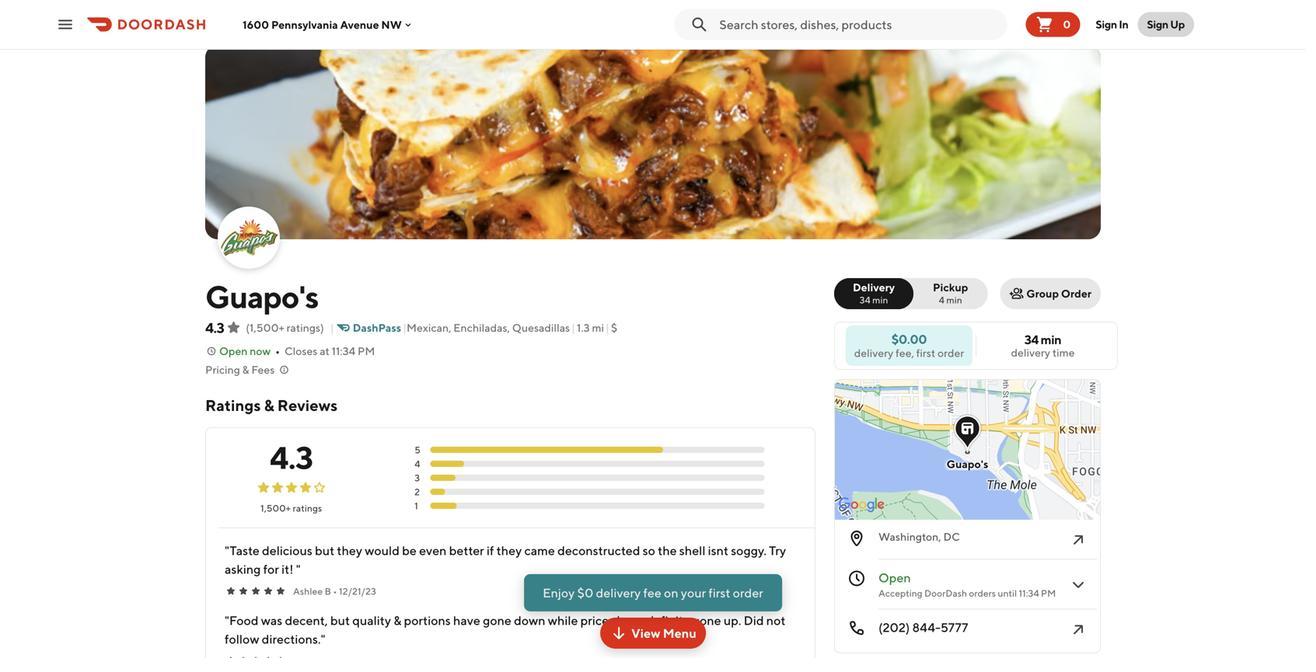 Task type: locate. For each thing, give the bounding box(es) containing it.
0 vertical spatial 4
[[939, 295, 945, 306]]

4 down pickup
[[939, 295, 945, 306]]

sign in link
[[1086, 9, 1138, 40]]

4
[[939, 295, 945, 306], [415, 459, 420, 470]]

34 down delivery
[[860, 295, 871, 306]]

sign up link
[[1138, 12, 1194, 37]]

1 vertical spatial order
[[733, 586, 763, 601]]

sign
[[1096, 18, 1117, 31], [1147, 18, 1168, 31]]

1 | from the left
[[330, 321, 334, 334]]

min down delivery
[[872, 295, 888, 306]]

pm down dashpass
[[358, 345, 375, 358]]

delivery for 34 min delivery time
[[1011, 346, 1050, 359]]

1 horizontal spatial •
[[333, 586, 337, 597]]

0 horizontal spatial 34
[[860, 295, 871, 306]]

enjoy $0 delivery fee on your first order
[[543, 586, 763, 601]]

0 vertical spatial 4.3
[[205, 320, 224, 336]]

pricing & fees button
[[205, 362, 290, 378]]

0 horizontal spatial sign
[[1096, 18, 1117, 31]]

expand store hours button
[[838, 433, 1097, 483]]

1 horizontal spatial 4
[[939, 295, 945, 306]]

1 sign from the left
[[1096, 18, 1117, 31]]

11:34 right at
[[332, 345, 355, 358]]

$
[[611, 321, 617, 334]]

delivery inside 34 min delivery time
[[1011, 346, 1050, 359]]

1 horizontal spatial sign
[[1147, 18, 1168, 31]]

nw
[[381, 18, 402, 31]]

1 horizontal spatial min
[[946, 295, 962, 306]]

5
[[415, 445, 420, 456]]

pickup
[[933, 281, 968, 294]]

& for ratings
[[264, 397, 274, 415]]

pm right until
[[1041, 588, 1056, 599]]

view menu
[[631, 626, 697, 641]]

pickup 4 min
[[933, 281, 968, 306]]

11:34 right until
[[1019, 588, 1039, 599]]

• right now
[[275, 345, 280, 358]]

delivery for enjoy $0 delivery fee on your first order
[[596, 586, 641, 601]]

open inside open accepting doordash orders until 11:34 pm
[[879, 571, 911, 585]]

None radio
[[834, 278, 914, 309]]

0 horizontal spatial &
[[242, 363, 249, 376]]

1 horizontal spatial &
[[264, 397, 274, 415]]

• right b
[[333, 586, 337, 597]]

| up • closes at 11:34 pm
[[330, 321, 334, 334]]

sign in
[[1096, 18, 1128, 31]]

34 min delivery time
[[1011, 332, 1075, 359]]

| left 1.3
[[572, 321, 575, 334]]

1 horizontal spatial 4.3
[[270, 439, 313, 476]]

1 horizontal spatial 11:34
[[1019, 588, 1039, 599]]

first
[[916, 347, 935, 360], [709, 586, 730, 601]]

0 horizontal spatial 11:34
[[332, 345, 355, 358]]

open menu image
[[56, 15, 75, 34]]

reviews
[[277, 397, 338, 415]]

0 vertical spatial pm
[[358, 345, 375, 358]]

| right dashpass
[[403, 321, 407, 334]]

1 horizontal spatial first
[[916, 347, 935, 360]]

enjoy
[[543, 586, 575, 601]]

mexican,
[[407, 321, 451, 334]]

0 vertical spatial expand store hours image
[[1069, 449, 1088, 467]]

min for pickup
[[946, 295, 962, 306]]

0 horizontal spatial /
[[307, 19, 312, 30]]

0 vertical spatial open
[[219, 345, 248, 358]]

min inside 34 min delivery time
[[1041, 332, 1061, 347]]

4 inside pickup 4 min
[[939, 295, 945, 306]]

2 horizontal spatial delivery
[[1011, 346, 1050, 359]]

powered by google image
[[839, 498, 885, 513]]

4.3
[[205, 320, 224, 336], [270, 439, 313, 476]]

0 horizontal spatial 4
[[415, 459, 420, 470]]

•
[[275, 345, 280, 358], [333, 586, 337, 597]]

0 horizontal spatial •
[[275, 345, 280, 358]]

order methods option group
[[834, 278, 988, 309]]

0 vertical spatial first
[[916, 347, 935, 360]]

4.3 up open now
[[205, 320, 224, 336]]

min
[[872, 295, 888, 306], [946, 295, 962, 306], [1041, 332, 1061, 347]]

"
[[225, 543, 230, 558], [296, 562, 301, 577], [225, 613, 229, 628], [321, 632, 325, 647]]

0 vertical spatial 34
[[860, 295, 871, 306]]

(202) 844-5777
[[879, 620, 968, 635]]

/ left mexican "link"
[[307, 19, 312, 30]]

0 horizontal spatial min
[[872, 295, 888, 306]]

1 expand store hours image from the top
[[1069, 449, 1088, 467]]

open accepting doordash orders until 11:34 pm
[[879, 571, 1056, 599]]

1600 pennsylvania avenue nw button
[[243, 18, 414, 31]]

1 / from the left
[[307, 19, 312, 30]]

2 / from the left
[[361, 19, 366, 30]]

& inside button
[[242, 363, 249, 376]]

1,500+
[[261, 503, 291, 514]]

1 vertical spatial 4
[[415, 459, 420, 470]]

1 vertical spatial expand store hours image
[[1069, 576, 1088, 594]]

" " down ashlee on the left bottom of the page
[[225, 613, 325, 647]]

4 down 5
[[415, 459, 420, 470]]

0 vertical spatial order
[[938, 347, 964, 360]]

1600 pennsylvania avenue nw
[[243, 18, 402, 31]]

delivery
[[853, 281, 895, 294]]

map region
[[807, 299, 1205, 659]]

ashlee
[[293, 586, 323, 597]]

0 vertical spatial •
[[275, 345, 280, 358]]

min inside delivery 34 min
[[872, 295, 888, 306]]

3
[[415, 473, 420, 484]]

ashlee b • 12/21/23
[[293, 586, 376, 597]]

enchiladas,
[[453, 321, 510, 334]]

group
[[1027, 287, 1059, 300]]

0 horizontal spatial order
[[733, 586, 763, 601]]

up
[[1170, 18, 1185, 31]]

pm
[[358, 345, 375, 358], [1041, 588, 1056, 599]]

order right $0.00
[[938, 347, 964, 360]]

pennsylvania
[[271, 18, 338, 31]]

0 horizontal spatial delivery
[[596, 586, 641, 601]]

0 horizontal spatial open
[[219, 345, 248, 358]]

& left fees
[[242, 363, 249, 376]]

min down the group order 'button'
[[1041, 332, 1061, 347]]

1 vertical spatial first
[[709, 586, 730, 601]]

first inside $0.00 delivery fee, first order
[[916, 347, 935, 360]]

open
[[219, 345, 248, 358], [879, 571, 911, 585]]

restaurants
[[248, 19, 301, 30]]

0 vertical spatial " "
[[225, 543, 301, 577]]

washington,
[[879, 531, 941, 543]]

| left $ on the left of the page
[[606, 321, 609, 334]]

open up pricing & fees on the left of page
[[219, 345, 248, 358]]

sign left "in"
[[1096, 18, 1117, 31]]

3 | from the left
[[572, 321, 575, 334]]

11:34
[[332, 345, 355, 358], [1019, 588, 1039, 599]]

1 horizontal spatial 34
[[1025, 332, 1039, 347]]

delivery left fee,
[[854, 347, 894, 360]]

& right ratings
[[264, 397, 274, 415]]

(1,500+
[[246, 321, 284, 334]]

" "
[[225, 543, 301, 577], [225, 613, 325, 647]]

(202)
[[879, 620, 910, 635]]

delivery inside $0.00 delivery fee, first order
[[854, 347, 894, 360]]

1 vertical spatial &
[[264, 397, 274, 415]]

34
[[860, 295, 871, 306], [1025, 332, 1039, 347]]

0 vertical spatial &
[[242, 363, 249, 376]]

b
[[325, 586, 331, 597]]

34 left the time
[[1025, 332, 1039, 347]]

1 vertical spatial open
[[879, 571, 911, 585]]

delivery right $0
[[596, 586, 641, 601]]

4.3 up 1,500+ ratings
[[270, 439, 313, 476]]

844-
[[912, 620, 941, 635]]

sign for sign in
[[1096, 18, 1117, 31]]

sign up
[[1147, 18, 1185, 31]]

0 horizontal spatial pm
[[358, 345, 375, 358]]

1 vertical spatial 4.3
[[270, 439, 313, 476]]

until
[[998, 588, 1017, 599]]

1 horizontal spatial open
[[879, 571, 911, 585]]

guapo's image
[[205, 45, 1101, 239], [219, 208, 278, 267]]

1 vertical spatial 34
[[1025, 332, 1039, 347]]

open up accepting
[[879, 571, 911, 585]]

" " down 1,500+
[[225, 543, 301, 577]]

view menu button
[[600, 618, 706, 649]]

5777
[[941, 620, 968, 635]]

first right "your"
[[709, 586, 730, 601]]

order
[[938, 347, 964, 360], [733, 586, 763, 601]]

1 horizontal spatial pm
[[1041, 588, 1056, 599]]

min inside pickup 4 min
[[946, 295, 962, 306]]

/
[[307, 19, 312, 30], [361, 19, 366, 30]]

2 sign from the left
[[1147, 18, 1168, 31]]

fees
[[251, 363, 275, 376]]

1 horizontal spatial /
[[361, 19, 366, 30]]

order right "your"
[[733, 586, 763, 601]]

expand store hours image inside 'button'
[[1069, 449, 1088, 467]]

1 vertical spatial " "
[[225, 613, 325, 647]]

sign left "up"
[[1147, 18, 1168, 31]]

expand store hours image
[[1069, 449, 1088, 467], [1069, 576, 1088, 594]]

first right fee,
[[916, 347, 935, 360]]

34 inside 34 min delivery time
[[1025, 332, 1039, 347]]

1 vertical spatial pm
[[1041, 588, 1056, 599]]

1 horizontal spatial order
[[938, 347, 964, 360]]

• closes at 11:34 pm
[[275, 345, 375, 358]]

0 horizontal spatial 4.3
[[205, 320, 224, 336]]

delivery left the time
[[1011, 346, 1050, 359]]

guapo's
[[372, 19, 408, 30], [205, 278, 318, 315], [947, 458, 988, 471], [947, 458, 988, 471]]

1 vertical spatial 11:34
[[1019, 588, 1039, 599]]

/ right mexican "link"
[[361, 19, 366, 30]]

None radio
[[904, 278, 988, 309]]

1 horizontal spatial delivery
[[854, 347, 894, 360]]

2 horizontal spatial min
[[1041, 332, 1061, 347]]

&
[[242, 363, 249, 376], [264, 397, 274, 415]]

min down pickup
[[946, 295, 962, 306]]



Task type: describe. For each thing, give the bounding box(es) containing it.
2 | from the left
[[403, 321, 407, 334]]

dc
[[943, 531, 960, 543]]

restaurants link
[[248, 17, 301, 33]]

now
[[250, 345, 271, 358]]

0
[[1063, 18, 1071, 31]]

0 button
[[1026, 12, 1080, 37]]

in
[[1119, 18, 1128, 31]]

group order button
[[1000, 278, 1101, 309]]

order inside $0.00 delivery fee, first order
[[938, 347, 964, 360]]

1600
[[243, 18, 269, 31]]

home
[[205, 19, 232, 30]]

menu
[[663, 626, 697, 641]]

Store search: begin typing to search for stores available on DoorDash text field
[[720, 16, 1001, 33]]

2 expand store hours image from the top
[[1069, 576, 1088, 594]]

ratings & reviews
[[205, 397, 338, 415]]

ratings
[[293, 503, 322, 514]]

closes
[[285, 345, 318, 358]]

2 " " from the top
[[225, 613, 325, 647]]

& for pricing
[[242, 363, 249, 376]]

$0.00
[[892, 332, 927, 347]]

orders
[[969, 588, 996, 599]]

call restaurant image
[[1069, 621, 1088, 639]]

mi
[[592, 321, 604, 334]]

dashpass
[[353, 321, 401, 334]]

1 " " from the top
[[225, 543, 301, 577]]

view
[[631, 626, 660, 641]]

open for open now
[[219, 345, 248, 358]]

on
[[664, 586, 678, 601]]

doordash
[[924, 588, 967, 599]]

time
[[1053, 346, 1075, 359]]

order
[[1061, 287, 1092, 300]]

mexican
[[318, 19, 355, 30]]

pricing & fees
[[205, 363, 275, 376]]

ratings
[[205, 397, 261, 415]]

sign for sign up
[[1147, 18, 1168, 31]]

34 inside delivery 34 min
[[860, 295, 871, 306]]

open now
[[219, 345, 271, 358]]

your
[[681, 586, 706, 601]]

pm inside open accepting doordash orders until 11:34 pm
[[1041, 588, 1056, 599]]

0 vertical spatial 11:34
[[332, 345, 355, 358]]

(1,500+ ratings) |
[[246, 321, 334, 334]]

delivery 34 min
[[853, 281, 895, 306]]

accepting
[[879, 588, 923, 599]]

find restaurant in google maps image
[[1069, 531, 1088, 549]]

1 vertical spatial •
[[333, 586, 337, 597]]

none radio containing pickup
[[904, 278, 988, 309]]

open for open accepting doordash orders until 11:34 pm
[[879, 571, 911, 585]]

fee,
[[896, 347, 914, 360]]

$0.00 delivery fee, first order
[[854, 332, 964, 360]]

2
[[415, 487, 420, 498]]

mexican link
[[318, 17, 355, 33]]

$0
[[577, 586, 593, 601]]

4 | from the left
[[606, 321, 609, 334]]

restaurants / mexican / guapo's
[[248, 19, 408, 30]]

1
[[415, 501, 418, 512]]

0 horizontal spatial first
[[709, 586, 730, 601]]

fee
[[643, 586, 662, 601]]

dashpass |
[[353, 321, 407, 334]]

avenue
[[340, 18, 379, 31]]

mexican, enchiladas, quesadillas | 1.3 mi | $
[[407, 321, 617, 334]]

12/21/23
[[339, 586, 376, 597]]

1.3
[[577, 321, 590, 334]]

11:34 inside open accepting doordash orders until 11:34 pm
[[1019, 588, 1039, 599]]

ratings)
[[287, 321, 324, 334]]

group order
[[1027, 287, 1092, 300]]

min for delivery
[[872, 295, 888, 306]]

at
[[320, 345, 330, 358]]

1,500+ ratings
[[261, 503, 322, 514]]

none radio containing delivery
[[834, 278, 914, 309]]

pricing
[[205, 363, 240, 376]]

washington, dc
[[879, 531, 960, 543]]

quesadillas
[[512, 321, 570, 334]]



Task type: vqa. For each thing, say whether or not it's contained in the screenshot.
4.0
no



